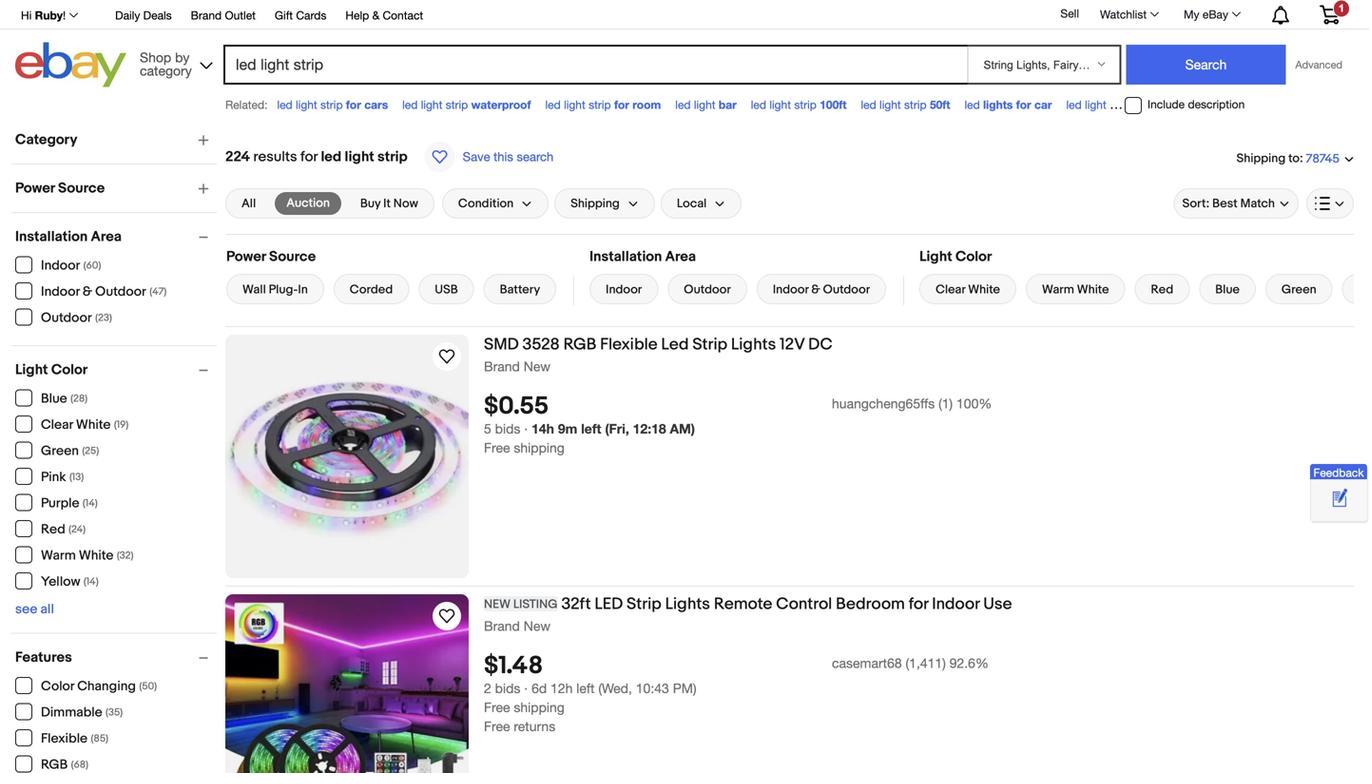 Task type: vqa. For each thing, say whether or not it's contained in the screenshot.
bottommost seller
no



Task type: describe. For each thing, give the bounding box(es) containing it.
condition
[[458, 196, 514, 211]]

usb
[[435, 283, 458, 297]]

red link
[[1135, 274, 1190, 304]]

shipping for shipping to : 78745
[[1237, 151, 1286, 166]]

clear for clear white (19)
[[41, 417, 73, 433]]

huangcheng65ffs (1) 100% 5 bids · 14h 9m left (fri, 12:18 am) free shipping
[[484, 396, 992, 456]]

· for 6d
[[524, 681, 528, 696]]

shipping for shipping
[[571, 196, 620, 211]]

remote
[[714, 595, 773, 614]]

(85)
[[91, 733, 108, 745]]

indoor link
[[590, 274, 659, 304]]

in
[[298, 283, 308, 297]]

indoor & outdoor (47)
[[41, 284, 167, 300]]

local
[[677, 196, 707, 211]]

features button
[[15, 649, 217, 666]]

(60)
[[83, 260, 101, 272]]

left for 12h
[[577, 681, 595, 696]]

buy it now link
[[349, 192, 430, 215]]

casemart68 (1,411) 92.6% 2 bids · 6d 12h left (wed, 10:43 pm) free shipping free returns
[[484, 656, 989, 735]]

1 vertical spatial installation area
[[590, 248, 696, 265]]

indoor for indoor (60)
[[41, 258, 80, 274]]

led light strip waterproof
[[403, 98, 531, 111]]

help
[[346, 9, 369, 22]]

$0.55
[[484, 392, 549, 422]]

description
[[1189, 98, 1245, 111]]

listing
[[514, 597, 558, 612]]

:
[[1300, 151, 1304, 166]]

strip for led light strip outdoor
[[1110, 98, 1133, 111]]

0 horizontal spatial flexible
[[41, 731, 88, 747]]

indoor for indoor
[[606, 283, 642, 297]]

save this search button
[[419, 141, 560, 173]]

for left room
[[614, 98, 630, 111]]

(47)
[[150, 286, 167, 298]]

(25)
[[82, 445, 99, 458]]

(1,411)
[[906, 656, 946, 671]]

indoor for indoor & outdoor
[[773, 283, 809, 297]]

100%
[[957, 396, 992, 412]]

dc
[[809, 335, 833, 355]]

1 horizontal spatial area
[[666, 248, 696, 265]]

led for led light bar
[[676, 98, 691, 111]]

corded
[[350, 283, 393, 297]]

pm)
[[673, 681, 697, 696]]

(35)
[[106, 707, 123, 719]]

(14) for yellow
[[84, 576, 99, 588]]

outdoor left (23)
[[41, 310, 92, 326]]

· for 14h
[[524, 421, 528, 437]]

shipping button
[[555, 188, 655, 219]]

white for warm white
[[1078, 283, 1110, 297]]

32ft led strip lights remote control bedroom for indoor use image
[[225, 595, 469, 773]]

32ft
[[562, 595, 591, 614]]

category button
[[15, 131, 217, 148]]

led for led light strip 100ft
[[751, 98, 767, 111]]

wall plug-in link
[[226, 274, 324, 304]]

for inside new listing 32ft led strip lights remote control bedroom for indoor use brand new
[[909, 595, 929, 614]]

battery link
[[484, 274, 557, 304]]

watch 32ft led strip lights remote control bedroom for indoor use image
[[436, 605, 458, 628]]

blue for blue (28)
[[41, 391, 67, 407]]

by
[[175, 49, 190, 65]]

white for clear white
[[969, 283, 1001, 297]]

shop by category button
[[131, 42, 217, 83]]

strip for led light strip for cars
[[321, 98, 343, 111]]

save
[[463, 149, 490, 164]]

condition button
[[442, 188, 549, 219]]

blue for blue
[[1216, 283, 1240, 297]]

1 vertical spatial light color
[[15, 361, 88, 379]]

12v
[[780, 335, 805, 355]]

78745
[[1307, 152, 1340, 166]]

features
[[15, 649, 72, 666]]

led for led light strip outdoor
[[1067, 98, 1082, 111]]

battery
[[500, 283, 540, 297]]

lights inside smd 3528 rgb flexible led strip lights 12v dc brand new
[[731, 335, 776, 355]]

see all button
[[15, 602, 54, 618]]

for left car
[[1017, 98, 1032, 111]]

5
[[484, 421, 492, 437]]

2
[[484, 681, 492, 696]]

none submit inside shop by category banner
[[1127, 45, 1287, 85]]

bids for 5
[[495, 421, 521, 437]]

dimmable (35)
[[41, 705, 123, 721]]

buy it now
[[360, 196, 418, 211]]

control
[[776, 595, 833, 614]]

bids for 2
[[495, 681, 521, 696]]

light for led light strip outdoor
[[1085, 98, 1107, 111]]

use
[[984, 595, 1013, 614]]

contact
[[383, 9, 423, 22]]

3 free from the top
[[484, 719, 510, 735]]

category
[[15, 131, 77, 148]]

color changing (50)
[[41, 679, 157, 695]]

wall
[[243, 283, 266, 297]]

light for led light strip waterproof
[[421, 98, 443, 111]]

white for clear white (19)
[[76, 417, 111, 433]]

sort: best match
[[1183, 196, 1276, 211]]

red for red
[[1151, 283, 1174, 297]]

bedroom
[[836, 595, 905, 614]]

(68)
[[69, 759, 88, 771]]

gift cards link
[[275, 6, 327, 27]]

light color button
[[15, 361, 217, 379]]

(19)
[[114, 419, 129, 431]]

green link
[[1266, 274, 1333, 304]]

brand outlet
[[191, 9, 256, 22]]

0 vertical spatial color
[[956, 248, 992, 265]]

shop
[[140, 49, 171, 65]]

see
[[15, 602, 37, 618]]

strip inside smd 3528 rgb flexible led strip lights 12v dc brand new
[[693, 335, 728, 355]]

match
[[1241, 196, 1276, 211]]

to
[[1289, 151, 1300, 166]]

main content containing $0.55
[[225, 122, 1370, 773]]

red for red (24)
[[41, 522, 65, 538]]

help & contact link
[[346, 6, 423, 27]]

installation area button
[[15, 228, 217, 245]]

new listing 32ft led strip lights remote control bedroom for indoor use brand new
[[484, 595, 1013, 634]]

Search for anything text field
[[226, 47, 964, 83]]

strip inside new listing 32ft led strip lights remote control bedroom for indoor use brand new
[[627, 595, 662, 614]]

!
[[63, 9, 66, 22]]

led light strip 50ft
[[861, 98, 951, 111]]

rgb
[[564, 335, 597, 355]]

strip up "buy it now" link
[[378, 148, 408, 166]]

power source button
[[15, 180, 217, 197]]

outdoor up (23)
[[95, 284, 146, 300]]

3528
[[523, 335, 560, 355]]

warm white
[[1043, 283, 1110, 297]]

auction
[[287, 196, 330, 211]]

white for warm white (32)
[[79, 548, 114, 564]]

left for 9m
[[581, 421, 602, 437]]

led light bar
[[676, 98, 737, 111]]

smd 3528 rgb flexible led strip lights 12v dc image
[[225, 335, 469, 578]]

1 horizontal spatial installation
[[590, 248, 662, 265]]

watchlist
[[1101, 8, 1147, 21]]

1 link
[[1309, 0, 1352, 27]]

(28)
[[71, 393, 88, 405]]

daily
[[115, 9, 140, 22]]

0 vertical spatial light color
[[920, 248, 992, 265]]

led for led light strip 50ft
[[861, 98, 877, 111]]



Task type: locate. For each thing, give the bounding box(es) containing it.
sell
[[1061, 7, 1080, 20]]

(32)
[[117, 550, 134, 562]]

installation up indoor link
[[590, 248, 662, 265]]

led for led light strip for cars
[[277, 98, 293, 111]]

& right help
[[372, 9, 380, 22]]

32ft led strip lights remote control bedroom for indoor use heading
[[484, 595, 1013, 614]]

shipping inside shipping to : 78745
[[1237, 151, 1286, 166]]

for right bedroom
[[909, 595, 929, 614]]

all
[[40, 602, 54, 618]]

led light strip for room
[[546, 98, 661, 111]]

led left the "lights"
[[965, 98, 980, 111]]

clear white (19)
[[41, 417, 129, 433]]

1 horizontal spatial installation area
[[590, 248, 696, 265]]

brand
[[191, 9, 222, 22], [484, 359, 520, 374], [484, 618, 520, 634]]

0 horizontal spatial red
[[41, 522, 65, 538]]

outdoor up dc
[[823, 283, 871, 297]]

free for 5
[[484, 440, 510, 456]]

1 vertical spatial free
[[484, 700, 510, 716]]

white left (32)
[[79, 548, 114, 564]]

led right 100ft
[[861, 98, 877, 111]]

account navigation
[[10, 0, 1355, 29]]

clear down blue (28) at bottom
[[41, 417, 73, 433]]

power source up the wall plug-in link
[[226, 248, 316, 265]]

light
[[920, 248, 953, 265], [15, 361, 48, 379]]

led
[[595, 595, 623, 614]]

1 vertical spatial power
[[226, 248, 266, 265]]

warm white link
[[1026, 274, 1126, 304]]

1 horizontal spatial flexible
[[600, 335, 658, 355]]

(68) link
[[15, 756, 88, 773]]

warm up yellow at the left of page
[[41, 548, 76, 564]]

light for led light strip for cars
[[296, 98, 317, 111]]

light color
[[920, 248, 992, 265], [15, 361, 88, 379]]

& inside account navigation
[[372, 9, 380, 22]]

0 vertical spatial power source
[[15, 180, 105, 197]]

shipping down 14h
[[514, 440, 565, 456]]

0 horizontal spatial power
[[15, 180, 55, 197]]

2 free from the top
[[484, 700, 510, 716]]

(14) for purple
[[83, 497, 98, 510]]

color up dimmable
[[41, 679, 74, 695]]

0 horizontal spatial source
[[58, 180, 105, 197]]

bids right 2
[[495, 681, 521, 696]]

outlet
[[225, 9, 256, 22]]

power source down the category
[[15, 180, 105, 197]]

1 vertical spatial brand
[[484, 359, 520, 374]]

color up clear white 'link'
[[956, 248, 992, 265]]

free for 2
[[484, 700, 510, 716]]

light for led light strip 50ft
[[880, 98, 901, 111]]

shipping inside huangcheng65ffs (1) 100% 5 bids · 14h 9m left (fri, 12:18 am) free shipping
[[514, 440, 565, 456]]

free down 5
[[484, 440, 510, 456]]

yellow (14)
[[41, 574, 99, 590]]

free down 2
[[484, 700, 510, 716]]

advanced link
[[1287, 46, 1353, 84]]

50ft
[[930, 98, 951, 111]]

0 horizontal spatial area
[[91, 228, 122, 245]]

& for indoor & outdoor (47)
[[83, 284, 92, 300]]

1 vertical spatial light
[[15, 361, 48, 379]]

led for led light strip waterproof
[[403, 98, 418, 111]]

2 · from the top
[[524, 681, 528, 696]]

2 vertical spatial new
[[524, 618, 551, 634]]

(24)
[[69, 524, 86, 536]]

red (24)
[[41, 522, 86, 538]]

0 horizontal spatial light
[[15, 361, 48, 379]]

clear white link
[[920, 274, 1017, 304]]

0 horizontal spatial clear
[[41, 417, 73, 433]]

light up buy
[[345, 148, 375, 166]]

purple
[[41, 496, 79, 512]]

for left cars
[[346, 98, 361, 111]]

include description
[[1148, 98, 1245, 111]]

outdoor inside the indoor & outdoor link
[[823, 283, 871, 297]]

led right room
[[676, 98, 691, 111]]

1 vertical spatial power source
[[226, 248, 316, 265]]

indoor left the "(60)"
[[41, 258, 80, 274]]

white up (25)
[[76, 417, 111, 433]]

lights inside new listing 32ft led strip lights remote control bedroom for indoor use brand new
[[665, 595, 711, 614]]

14h
[[532, 421, 555, 437]]

1 vertical spatial blue
[[41, 391, 67, 407]]

lights left 12v
[[731, 335, 776, 355]]

power up wall at the top left of page
[[226, 248, 266, 265]]

led light strip for cars
[[277, 98, 388, 111]]

0 vertical spatial strip
[[693, 335, 728, 355]]

(14) down warm white (32)
[[84, 576, 99, 588]]

0 vertical spatial warm
[[1043, 283, 1075, 297]]

led
[[662, 335, 689, 355]]

white left red link
[[1078, 283, 1110, 297]]

1 vertical spatial lights
[[665, 595, 711, 614]]

brand down smd
[[484, 359, 520, 374]]

1 vertical spatial strip
[[627, 595, 662, 614]]

installation area up indoor link
[[590, 248, 696, 265]]

1 vertical spatial new
[[484, 597, 511, 612]]

strip right 'led'
[[693, 335, 728, 355]]

0 vertical spatial red
[[1151, 283, 1174, 297]]

Auction selected text field
[[287, 195, 330, 212]]

1 horizontal spatial light
[[920, 248, 953, 265]]

1 horizontal spatial &
[[372, 9, 380, 22]]

strip right led on the bottom left of the page
[[627, 595, 662, 614]]

(14) up (24)
[[83, 497, 98, 510]]

auction link
[[275, 192, 341, 215]]

led up the auction
[[321, 148, 342, 166]]

clear for clear white
[[936, 283, 966, 297]]

ruby
[[35, 9, 63, 22]]

smd 3528 rgb flexible led strip lights 12v dc link
[[484, 335, 1355, 358]]

None submit
[[1127, 45, 1287, 85]]

light up blue (28) at bottom
[[15, 361, 48, 379]]

1 vertical spatial warm
[[41, 548, 76, 564]]

0 vertical spatial power
[[15, 180, 55, 197]]

sort:
[[1183, 196, 1210, 211]]

huangcheng65ffs
[[832, 396, 935, 412]]

0 vertical spatial bids
[[495, 421, 521, 437]]

0 vertical spatial clear
[[936, 283, 966, 297]]

am)
[[670, 421, 695, 437]]

green right blue link
[[1282, 283, 1317, 297]]

changing
[[77, 679, 136, 695]]

shipping for 14h
[[514, 440, 565, 456]]

strip for led light strip 100ft
[[795, 98, 817, 111]]

purple (14)
[[41, 496, 98, 512]]

indoor inside new listing 32ft led strip lights remote control bedroom for indoor use brand new
[[932, 595, 980, 614]]

· inside casemart68 (1,411) 92.6% 2 bids · 6d 12h left (wed, 10:43 pm) free shipping free returns
[[524, 681, 528, 696]]

2 vertical spatial free
[[484, 719, 510, 735]]

light right bar
[[770, 98, 791, 111]]

bids inside casemart68 (1,411) 92.6% 2 bids · 6d 12h left (wed, 10:43 pm) free shipping free returns
[[495, 681, 521, 696]]

& for indoor & outdoor
[[812, 283, 821, 297]]

outdoor up 'led'
[[684, 283, 731, 297]]

brand inside new listing 32ft led strip lights remote control bedroom for indoor use brand new
[[484, 618, 520, 634]]

1 vertical spatial color
[[51, 361, 88, 379]]

1 horizontal spatial source
[[269, 248, 316, 265]]

10:43
[[636, 681, 669, 696]]

light color up blue (28) at bottom
[[15, 361, 88, 379]]

now
[[394, 196, 418, 211]]

led right car
[[1067, 98, 1082, 111]]

light for led light bar
[[694, 98, 716, 111]]

clear up smd 3528 rgb flexible led strip lights 12v dc link at the top
[[936, 283, 966, 297]]

search
[[517, 149, 554, 164]]

strip down search for anything text field
[[589, 98, 611, 111]]

1 horizontal spatial power
[[226, 248, 266, 265]]

0 vertical spatial source
[[58, 180, 105, 197]]

2 vertical spatial color
[[41, 679, 74, 695]]

new left listing
[[484, 597, 511, 612]]

returns
[[514, 719, 556, 735]]

feedback
[[1314, 466, 1365, 479]]

2 horizontal spatial &
[[812, 283, 821, 297]]

brand inside smd 3528 rgb flexible led strip lights 12v dc brand new
[[484, 359, 520, 374]]

strip for led light strip for room
[[589, 98, 611, 111]]

light left 50ft on the right top of page
[[880, 98, 901, 111]]

flexible (85)
[[41, 731, 108, 747]]

blue right red link
[[1216, 283, 1240, 297]]

advanced
[[1296, 59, 1343, 71]]

installation area up 'indoor (60)'
[[15, 228, 122, 245]]

for
[[346, 98, 361, 111], [614, 98, 630, 111], [1017, 98, 1032, 111], [301, 148, 318, 166], [909, 595, 929, 614]]

1 horizontal spatial clear
[[936, 283, 966, 297]]

color up blue (28) at bottom
[[51, 361, 88, 379]]

green up "pink (13)"
[[41, 443, 79, 459]]

led right cars
[[403, 98, 418, 111]]

1 vertical spatial ·
[[524, 681, 528, 696]]

free left "returns"
[[484, 719, 510, 735]]

indoor for indoor & outdoor (47)
[[41, 284, 80, 300]]

flexible left 'led'
[[600, 335, 658, 355]]

1 horizontal spatial lights
[[731, 335, 776, 355]]

0 vertical spatial area
[[91, 228, 122, 245]]

0 vertical spatial installation area
[[15, 228, 122, 245]]

(fri,
[[605, 421, 629, 437]]

1 shipping from the top
[[514, 440, 565, 456]]

6d
[[532, 681, 547, 696]]

0 horizontal spatial installation area
[[15, 228, 122, 245]]

left inside casemart68 (1,411) 92.6% 2 bids · 6d 12h left (wed, 10:43 pm) free shipping free returns
[[577, 681, 595, 696]]

1 vertical spatial shipping
[[514, 700, 565, 716]]

lights left remote
[[665, 595, 711, 614]]

1 vertical spatial green
[[41, 443, 79, 459]]

light right car
[[1085, 98, 1107, 111]]

indoor down 'indoor (60)'
[[41, 284, 80, 300]]

daily deals
[[115, 9, 172, 22]]

color
[[956, 248, 992, 265], [51, 361, 88, 379], [41, 679, 74, 695]]

white up smd 3528 rgb flexible led strip lights 12v dc link at the top
[[969, 283, 1001, 297]]

1 horizontal spatial red
[[1151, 283, 1174, 297]]

· left 14h
[[524, 421, 528, 437]]

outdoor (23)
[[41, 310, 112, 326]]

hi ruby !
[[21, 9, 66, 22]]

2 vertical spatial brand
[[484, 618, 520, 634]]

area up the "(60)"
[[91, 228, 122, 245]]

0 horizontal spatial green
[[41, 443, 79, 459]]

& for help & contact
[[372, 9, 380, 22]]

& up dc
[[812, 283, 821, 297]]

flexible inside smd 3528 rgb flexible led strip lights 12v dc brand new
[[600, 335, 658, 355]]

brand outlet link
[[191, 6, 256, 27]]

led for led light strip for room
[[546, 98, 561, 111]]

warm for warm white
[[1043, 283, 1075, 297]]

new down listing
[[524, 618, 551, 634]]

light for led light strip for room
[[564, 98, 586, 111]]

main content
[[225, 122, 1370, 773]]

0 horizontal spatial strip
[[627, 595, 662, 614]]

my ebay link
[[1174, 3, 1250, 26]]

0 vertical spatial (14)
[[83, 497, 98, 510]]

plug-
[[269, 283, 298, 297]]

smd 3528 rgb flexible led strip lights 12v dc heading
[[484, 335, 833, 355]]

blue left (28)
[[41, 391, 67, 407]]

shipping inside dropdown button
[[571, 196, 620, 211]]

source down category dropdown button
[[58, 180, 105, 197]]

brand left outlet
[[191, 9, 222, 22]]

warm right clear white
[[1043, 283, 1075, 297]]

0 vertical spatial flexible
[[600, 335, 658, 355]]

strip left 50ft on the right top of page
[[905, 98, 927, 111]]

area up the outdoor link
[[666, 248, 696, 265]]

area
[[91, 228, 122, 245], [666, 248, 696, 265]]

0 horizontal spatial power source
[[15, 180, 105, 197]]

green
[[1282, 283, 1317, 297], [41, 443, 79, 459]]

left inside huangcheng65ffs (1) 100% 5 bids · 14h 9m left (fri, 12:18 am) free shipping
[[581, 421, 602, 437]]

(14) inside yellow (14)
[[84, 576, 99, 588]]

0 horizontal spatial shipping
[[571, 196, 620, 211]]

strip left outdoor
[[1110, 98, 1133, 111]]

all
[[242, 196, 256, 211]]

outdoor link
[[668, 274, 748, 304]]

1 vertical spatial (14)
[[84, 576, 99, 588]]

led right waterproof on the left top of page
[[546, 98, 561, 111]]

warm for warm white (32)
[[41, 548, 76, 564]]

clear inside 'link'
[[936, 283, 966, 297]]

(50)
[[139, 681, 157, 693]]

all link
[[230, 192, 267, 215]]

this
[[494, 149, 514, 164]]

light down search for anything text field
[[564, 98, 586, 111]]

1 vertical spatial red
[[41, 522, 65, 538]]

new down 3528
[[524, 359, 551, 374]]

brand inside account navigation
[[191, 9, 222, 22]]

source up the plug- on the left top
[[269, 248, 316, 265]]

shop by category banner
[[10, 0, 1355, 92]]

blue link
[[1200, 274, 1256, 304]]

flexible down dimmable
[[41, 731, 88, 747]]

0 vertical spatial shipping
[[1237, 151, 1286, 166]]

light for led light strip 100ft
[[770, 98, 791, 111]]

1 horizontal spatial shipping
[[1237, 151, 1286, 166]]

1 horizontal spatial blue
[[1216, 283, 1240, 297]]

light up 224 results for led light strip
[[296, 98, 317, 111]]

led light strip 100ft
[[751, 98, 847, 111]]

0 vertical spatial lights
[[731, 335, 776, 355]]

green for green (25)
[[41, 443, 79, 459]]

indoor up smd 3528 rgb flexible led strip lights 12v dc 'heading'
[[606, 283, 642, 297]]

buy
[[360, 196, 381, 211]]

1 vertical spatial left
[[577, 681, 595, 696]]

new inside smd 3528 rgb flexible led strip lights 12v dc brand new
[[524, 359, 551, 374]]

92.6%
[[950, 656, 989, 671]]

2 bids from the top
[[495, 681, 521, 696]]

0 vertical spatial brand
[[191, 9, 222, 22]]

1 horizontal spatial power source
[[226, 248, 316, 265]]

· left 6d
[[524, 681, 528, 696]]

(14) inside purple (14)
[[83, 497, 98, 510]]

bids
[[495, 421, 521, 437], [495, 681, 521, 696]]

light up clear white 'link'
[[920, 248, 953, 265]]

led right bar
[[751, 98, 767, 111]]

wall plug-in
[[243, 283, 308, 297]]

0 vertical spatial free
[[484, 440, 510, 456]]

1 vertical spatial area
[[666, 248, 696, 265]]

bids inside huangcheng65ffs (1) 100% 5 bids · 14h 9m left (fri, 12:18 am) free shipping
[[495, 421, 521, 437]]

left right 9m on the left
[[581, 421, 602, 437]]

1 horizontal spatial green
[[1282, 283, 1317, 297]]

left right 12h
[[577, 681, 595, 696]]

· inside huangcheng65ffs (1) 100% 5 bids · 14h 9m left (fri, 12:18 am) free shipping
[[524, 421, 528, 437]]

brand down listing
[[484, 618, 520, 634]]

flexible
[[600, 335, 658, 355], [41, 731, 88, 747]]

0 vertical spatial ·
[[524, 421, 528, 437]]

gift
[[275, 9, 293, 22]]

strip left cars
[[321, 98, 343, 111]]

0 horizontal spatial lights
[[665, 595, 711, 614]]

1 vertical spatial clear
[[41, 417, 73, 433]]

indoor up 12v
[[773, 283, 809, 297]]

shipping up indoor link
[[571, 196, 620, 211]]

led for led lights for car
[[965, 98, 980, 111]]

0 vertical spatial shipping
[[514, 440, 565, 456]]

1 vertical spatial source
[[269, 248, 316, 265]]

0 vertical spatial green
[[1282, 283, 1317, 297]]

indoor & outdoor
[[773, 283, 871, 297]]

lights
[[984, 98, 1013, 111]]

0 horizontal spatial installation
[[15, 228, 88, 245]]

0 vertical spatial new
[[524, 359, 551, 374]]

0 vertical spatial light
[[920, 248, 953, 265]]

light right cars
[[421, 98, 443, 111]]

1 horizontal spatial strip
[[693, 335, 728, 355]]

red left (24)
[[41, 522, 65, 538]]

1 vertical spatial installation
[[590, 248, 662, 265]]

deals
[[143, 9, 172, 22]]

green for green
[[1282, 283, 1317, 297]]

watch smd 3528 rgb flexible led strip lights 12v dc image
[[436, 345, 458, 368]]

strip left waterproof on the left top of page
[[446, 98, 468, 111]]

free inside huangcheng65ffs (1) 100% 5 bids · 14h 9m left (fri, 12:18 am) free shipping
[[484, 440, 510, 456]]

power down the category
[[15, 180, 55, 197]]

indoor left the use
[[932, 595, 980, 614]]

&
[[372, 9, 380, 22], [812, 283, 821, 297], [83, 284, 92, 300]]

1 bids from the top
[[495, 421, 521, 437]]

strip for led light strip 50ft
[[905, 98, 927, 111]]

1 horizontal spatial light color
[[920, 248, 992, 265]]

white inside 'link'
[[969, 283, 1001, 297]]

for right results
[[301, 148, 318, 166]]

1 vertical spatial shipping
[[571, 196, 620, 211]]

led inside main content
[[321, 148, 342, 166]]

gift cards
[[275, 9, 327, 22]]

installation up 'indoor (60)'
[[15, 228, 88, 245]]

0 vertical spatial installation
[[15, 228, 88, 245]]

2 shipping from the top
[[514, 700, 565, 716]]

1 · from the top
[[524, 421, 528, 437]]

waterproof
[[471, 98, 531, 111]]

led right related:
[[277, 98, 293, 111]]

strip left 100ft
[[795, 98, 817, 111]]

save this search
[[463, 149, 554, 164]]

0 horizontal spatial &
[[83, 284, 92, 300]]

red left blue link
[[1151, 283, 1174, 297]]

0 vertical spatial left
[[581, 421, 602, 437]]

shipping left to
[[1237, 151, 1286, 166]]

listing options selector. list view selected. image
[[1316, 196, 1346, 211]]

100ft
[[820, 98, 847, 111]]

strip for led light strip waterproof
[[446, 98, 468, 111]]

shipping
[[514, 440, 565, 456], [514, 700, 565, 716]]

car
[[1035, 98, 1053, 111]]

224 results for led light strip
[[225, 148, 408, 166]]

light color up clear white 'link'
[[920, 248, 992, 265]]

shipping for 6d
[[514, 700, 565, 716]]

1 free from the top
[[484, 440, 510, 456]]

9m
[[558, 421, 578, 437]]

0 horizontal spatial blue
[[41, 391, 67, 407]]

1 vertical spatial bids
[[495, 681, 521, 696]]

green inside green link
[[1282, 283, 1317, 297]]

0 horizontal spatial warm
[[41, 548, 76, 564]]

0 vertical spatial blue
[[1216, 283, 1240, 297]]

1 vertical spatial flexible
[[41, 731, 88, 747]]

1 horizontal spatial warm
[[1043, 283, 1075, 297]]

light left bar
[[694, 98, 716, 111]]

shipping inside casemart68 (1,411) 92.6% 2 bids · 6d 12h left (wed, 10:43 pm) free shipping free returns
[[514, 700, 565, 716]]

shipping down 6d
[[514, 700, 565, 716]]

0 horizontal spatial light color
[[15, 361, 88, 379]]

bids right 5
[[495, 421, 521, 437]]

room
[[633, 98, 661, 111]]



